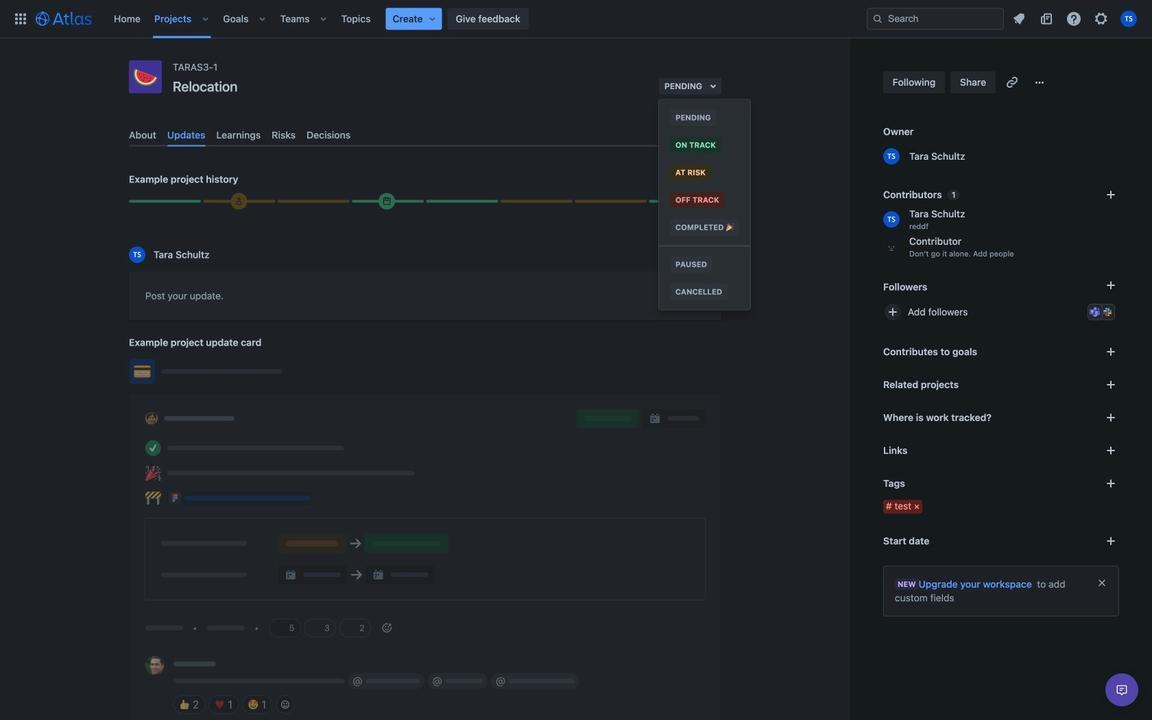 Task type: locate. For each thing, give the bounding box(es) containing it.
None search field
[[867, 8, 1004, 30]]

notifications image
[[1011, 11, 1028, 27]]

menu
[[659, 100, 750, 310]]

tab list
[[123, 124, 727, 147]]

group
[[659, 100, 750, 245], [659, 245, 750, 310]]

close tag image
[[912, 501, 923, 512]]

add follower image
[[885, 304, 901, 320]]

close banner image
[[1097, 578, 1108, 589]]

open intercom messenger image
[[1114, 682, 1131, 698]]

msteams logo showing  channels are connected to this project image
[[1090, 307, 1101, 318]]

banner
[[0, 0, 1153, 38]]

2 group from the top
[[659, 245, 750, 310]]

search image
[[873, 13, 884, 24]]



Task type: vqa. For each thing, say whether or not it's contained in the screenshot.
the bottommost townsquare icon
no



Task type: describe. For each thing, give the bounding box(es) containing it.
set start date image
[[1103, 533, 1120, 550]]

Search field
[[867, 8, 1004, 30]]

switch to... image
[[12, 11, 29, 27]]

top element
[[8, 0, 867, 38]]

help image
[[1066, 11, 1083, 27]]

add a follower image
[[1103, 277, 1120, 294]]

Main content area, start typing to enter text. text field
[[145, 288, 705, 309]]

settings image
[[1094, 11, 1110, 27]]

slack logo showing nan channels are connected to this project image
[[1102, 307, 1113, 318]]

1 group from the top
[[659, 100, 750, 245]]

account image
[[1121, 11, 1137, 27]]



